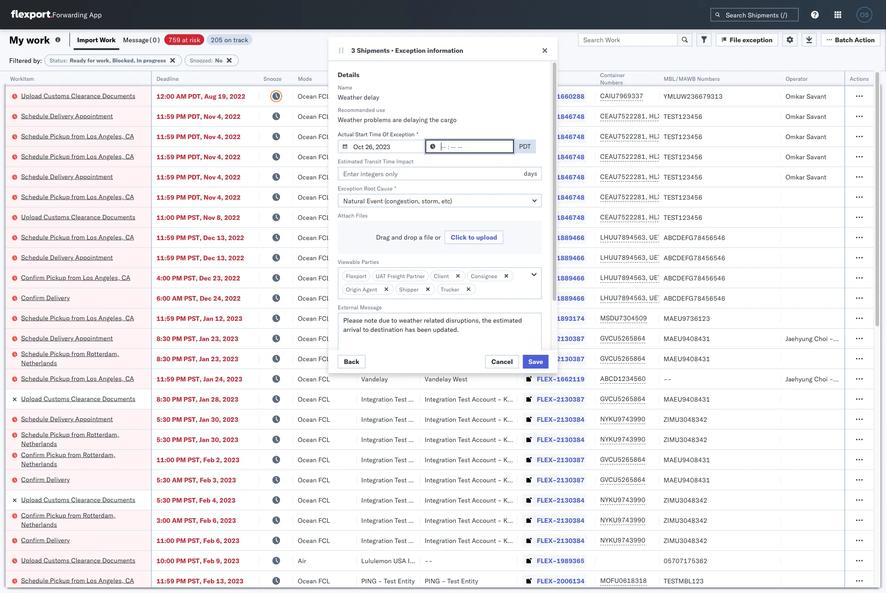 Task type: vqa. For each thing, say whether or not it's contained in the screenshot.


Task type: locate. For each thing, give the bounding box(es) containing it.
bosch up the uat
[[361, 254, 380, 262]]

1 vertical spatial schedule pickup from rotterdam, netherlands
[[21, 430, 119, 448]]

rotterdam, for 5:30 pm pst, jan 30, 2023
[[87, 430, 119, 438]]

5 fcl from the top
[[319, 173, 330, 181]]

click to upload
[[451, 233, 497, 241]]

1 vertical spatial flexport demo consignee
[[361, 314, 437, 322]]

9 integration from the top
[[425, 516, 457, 524]]

message down origin agent 'button'
[[360, 304, 382, 311]]

savant
[[807, 92, 827, 100], [807, 112, 827, 120], [807, 132, 827, 140], [807, 153, 827, 161], [807, 173, 827, 181]]

1 vertical spatial 24,
[[215, 375, 225, 383]]

1 8:30 pm pst, jan 23, 2023 from the top
[[157, 334, 239, 343]]

23, down 12, at the left bottom of the page
[[211, 334, 221, 343]]

pickup for 6th schedule pickup from los angeles, ca button from the bottom
[[50, 152, 70, 160]]

2 vertical spatial confirm delivery
[[21, 536, 70, 544]]

nov for fourth schedule delivery appointment button from the bottom
[[204, 173, 216, 181]]

4 upload customs clearance documents from the top
[[21, 496, 135, 504]]

upload customs clearance documents link
[[21, 91, 135, 100], [21, 212, 135, 222], [21, 394, 135, 403], [21, 495, 135, 504], [21, 556, 135, 565]]

delivery for second schedule delivery appointment button from the bottom of the page
[[50, 334, 74, 342]]

13, down 9,
[[216, 577, 226, 585]]

usa
[[394, 557, 406, 565]]

nyku9743990 for schedule pickup from rotterdam, netherlands
[[601, 435, 646, 443]]

1 vertical spatial 11:59 pm pst, dec 13, 2022
[[157, 254, 244, 262]]

0 vertical spatial schedule pickup from rotterdam, netherlands button
[[21, 349, 139, 368]]

19 flex- from the top
[[537, 456, 557, 464]]

from for 6th schedule pickup from los angeles, ca button from the bottom
[[71, 152, 85, 160]]

3 upload customs clearance documents from the top
[[21, 395, 135, 403]]

demo up the recommended use weather problems are delaying the cargo
[[387, 92, 404, 100]]

1 integration from the top
[[425, 334, 457, 343]]

1 schedule delivery appointment link from the top
[[21, 111, 113, 121]]

schedule delivery appointment for schedule delivery appointment link related to third schedule delivery appointment button from the bottom
[[21, 253, 113, 261]]

1 vertical spatial confirm delivery button
[[21, 475, 70, 485]]

weather inside the name weather delay
[[338, 93, 362, 101]]

2 vertical spatial exception
[[338, 185, 362, 192]]

1 horizontal spatial time
[[383, 158, 395, 165]]

8:30 pm pst, jan 23, 2023 down 11:59 pm pst, jan 12, 2023
[[157, 334, 239, 343]]

0 horizontal spatial ping
[[361, 577, 377, 585]]

7 account from the top
[[472, 476, 496, 484]]

1 ceau7522281, from the top
[[601, 112, 648, 120]]

0 vertical spatial 11:59 pm pst, dec 13, 2022
[[157, 233, 244, 242]]

: left no
[[211, 57, 213, 64]]

4 clearance from the top
[[71, 496, 101, 504]]

0 vertical spatial confirm delivery
[[21, 294, 70, 302]]

1 vertical spatial *
[[394, 185, 396, 192]]

1 vertical spatial 11:00
[[157, 456, 174, 464]]

0 vertical spatial 30,
[[211, 415, 221, 423]]

0 vertical spatial 6,
[[213, 516, 219, 524]]

13 fcl from the top
[[319, 334, 330, 343]]

0 vertical spatial --
[[664, 375, 672, 383]]

from for third schedule pickup from los angeles, ca button from the bottom of the page
[[71, 314, 85, 322]]

clearance
[[71, 92, 101, 100], [71, 213, 101, 221], [71, 395, 101, 403], [71, 496, 101, 504], [71, 556, 101, 564]]

2 karl from the top
[[504, 355, 515, 363]]

4 savant from the top
[[807, 153, 827, 161]]

1 vertical spatial weather
[[338, 116, 362, 124]]

0 vertical spatial agent
[[362, 286, 377, 293]]

0 horizontal spatial time
[[369, 131, 381, 138]]

2 confirm pickup from rotterdam, netherlands button from the top
[[21, 511, 139, 530]]

flexport demo consignee down shipper
[[361, 314, 437, 322]]

1 vertical spatial confirm pickup from rotterdam, netherlands button
[[21, 511, 139, 530]]

4, for schedule delivery appointment link related to 5th schedule delivery appointment button from the bottom of the page
[[217, 112, 223, 120]]

lhuu7894563, uetu5238478
[[601, 233, 694, 241], [601, 253, 694, 261], [601, 274, 694, 282], [601, 294, 694, 302]]

ymluw236679313
[[664, 92, 723, 100]]

4 lagerfeld from the top
[[517, 415, 544, 423]]

0 vertical spatial 8:30
[[157, 334, 170, 343]]

-- right abcd1234560
[[664, 375, 672, 383]]

0 vertical spatial confirm pickup from rotterdam, netherlands link
[[21, 450, 139, 469]]

flex-2130387 for 5:30 am pst, feb 3, 2023
[[537, 476, 585, 484]]

1 vertical spatial confirm delivery link
[[21, 475, 70, 484]]

origin right choi at the right bottom of page
[[849, 334, 867, 343]]

vandelay for vandelay west
[[425, 375, 451, 383]]

1 horizontal spatial vandelay
[[425, 375, 451, 383]]

customs for 12:00 am pdt, aug 19, 2022
[[44, 92, 69, 100]]

3 customs from the top
[[44, 395, 69, 403]]

24, up 28,
[[215, 375, 225, 383]]

2023
[[227, 314, 243, 322], [223, 334, 239, 343], [223, 355, 239, 363], [227, 375, 243, 383], [223, 395, 239, 403], [223, 415, 239, 423], [223, 435, 239, 444], [224, 456, 240, 464], [220, 476, 236, 484], [220, 496, 236, 504], [220, 516, 236, 524], [224, 536, 240, 545], [224, 557, 240, 565], [228, 577, 244, 585]]

1 flex-2130384 from the top
[[537, 415, 585, 423]]

netherlands for 3:00
[[21, 520, 57, 528]]

22 flex- from the top
[[537, 516, 557, 524]]

0 horizontal spatial numbers
[[601, 79, 623, 86]]

confirm for 3:00 am pst, feb 6, 2023 the confirm pickup from rotterdam, netherlands button
[[21, 511, 45, 519]]

1 schedule pickup from los angeles, ca from the top
[[21, 132, 134, 140]]

1 confirm delivery button from the top
[[21, 293, 70, 303]]

0 horizontal spatial *
[[394, 185, 396, 192]]

schedule pickup from los angeles, ca for schedule pickup from los angeles, ca link associated with 4th schedule pickup from los angeles, ca button from the top
[[21, 233, 134, 241]]

ping - test entity down lululemon usa inc. test on the left bottom of page
[[361, 577, 415, 585]]

0 vertical spatial time
[[369, 131, 381, 138]]

1 vertical spatial time
[[383, 158, 395, 165]]

10 karl from the top
[[504, 536, 515, 545]]

1 lhuu7894563, uetu5238478 from the top
[[601, 233, 694, 241]]

message up in
[[123, 36, 149, 44]]

6, up 9,
[[216, 536, 222, 545]]

1 vertical spatial demo
[[387, 314, 404, 322]]

the
[[430, 116, 439, 124]]

weather down recommended
[[338, 116, 362, 124]]

from for confirm pickup from los angeles, ca button
[[68, 273, 81, 281]]

1 vertical spatial agent
[[869, 334, 886, 343]]

exception left root
[[338, 185, 362, 192]]

ping down test
[[425, 577, 440, 585]]

lagerfeld
[[517, 334, 544, 343], [517, 355, 544, 363], [517, 395, 544, 403], [517, 415, 544, 423], [517, 435, 544, 444], [517, 456, 544, 464], [517, 476, 544, 484], [517, 496, 544, 504], [517, 516, 544, 524], [517, 536, 544, 545]]

bosch down the delay
[[361, 112, 380, 120]]

demo down shipper
[[387, 314, 404, 322]]

origin down "flexport" button
[[346, 286, 361, 293]]

schedule pickup from los angeles, ca for schedule pickup from los angeles, ca link for third schedule pickup from los angeles, ca button from the bottom of the page
[[21, 314, 134, 322]]

2 vertical spatial 11:00
[[157, 536, 174, 545]]

1 horizontal spatial ping
[[425, 577, 440, 585]]

5:30 up 11:00 pm pst, feb 2, 2023
[[157, 435, 170, 444]]

feb up 3:00 am pst, feb 6, 2023
[[199, 496, 211, 504]]

2 hlxu8034992 from the top
[[698, 132, 743, 140]]

pickup
[[50, 132, 70, 140], [50, 152, 70, 160], [50, 193, 70, 201], [50, 233, 70, 241], [46, 273, 66, 281], [50, 314, 70, 322], [50, 350, 70, 358], [50, 374, 70, 382], [50, 430, 70, 438], [46, 451, 66, 459], [46, 511, 66, 519], [50, 576, 70, 584]]

2 11:59 pm pst, dec 13, 2022 from the top
[[157, 254, 244, 262]]

bosch down natural event (congestion, storm, etc) text field
[[425, 213, 443, 221]]

2 1846748 from the top
[[557, 132, 585, 140]]

0 horizontal spatial vandelay
[[361, 375, 388, 383]]

0 horizontal spatial :
[[66, 57, 67, 64]]

2 vertical spatial upload customs clearance documents button
[[21, 556, 135, 566]]

los
[[87, 132, 97, 140], [87, 152, 97, 160], [87, 193, 97, 201], [87, 233, 97, 241], [83, 273, 93, 281], [87, 314, 97, 322], [87, 374, 97, 382], [87, 576, 97, 584]]

3 documents from the top
[[102, 395, 135, 403]]

am up 5:30 pm pst, feb 4, 2023
[[172, 476, 183, 484]]

time left of
[[369, 131, 381, 138]]

-
[[498, 334, 502, 343], [830, 334, 834, 343], [498, 355, 502, 363], [664, 375, 668, 383], [668, 375, 672, 383], [498, 395, 502, 403], [498, 415, 502, 423], [498, 435, 502, 444], [498, 456, 502, 464], [498, 476, 502, 484], [498, 496, 502, 504], [498, 516, 502, 524], [498, 536, 502, 545], [425, 557, 429, 565], [429, 557, 433, 565], [378, 577, 382, 585], [442, 577, 446, 585]]

3 schedule pickup from los angeles, ca from the top
[[21, 193, 134, 201]]

2130387
[[557, 334, 585, 343], [557, 355, 585, 363], [557, 395, 585, 403], [557, 456, 585, 464], [557, 476, 585, 484]]

5:30 pm pst, jan 30, 2023 up 11:00 pm pst, feb 2, 2023
[[157, 435, 239, 444]]

0 vertical spatial 24,
[[213, 294, 223, 302]]

delivery for "confirm delivery" button associated with 11:00 pm pst, feb 6, 2023
[[46, 536, 70, 544]]

1 2130387 from the top
[[557, 334, 585, 343]]

schedule pickup from rotterdam, netherlands link for 8:30
[[21, 349, 139, 368]]

4 flex-1846748 from the top
[[537, 173, 585, 181]]

0 vertical spatial confirm pickup from rotterdam, netherlands
[[21, 451, 115, 468]]

confirm delivery link
[[21, 293, 70, 302], [21, 475, 70, 484], [21, 536, 70, 545]]

1 confirm pickup from rotterdam, netherlands link from the top
[[21, 450, 139, 469]]

pdt, for seventh schedule pickup from los angeles, ca button from the bottom
[[188, 132, 202, 140]]

1 horizontal spatial *
[[417, 131, 418, 138]]

1 schedule pickup from los angeles, ca link from the top
[[21, 132, 134, 141]]

consignee
[[406, 92, 437, 100], [471, 272, 497, 279], [406, 314, 437, 322], [467, 314, 498, 322]]

snooze
[[264, 75, 282, 82]]

schedule pickup from los angeles, ca for 6th schedule pickup from los angeles, ca button from the bottom schedule pickup from los angeles, ca link
[[21, 152, 134, 160]]

11:59 pm pst, dec 13, 2022 down 11:00 pm pst, nov 8, 2022
[[157, 233, 244, 242]]

2 vertical spatial flexport
[[361, 314, 385, 322]]

transit
[[364, 158, 381, 165]]

1893174
[[557, 314, 585, 322]]

2 vertical spatial 23,
[[211, 355, 221, 363]]

1 vertical spatial confirm pickup from rotterdam, netherlands link
[[21, 511, 139, 529]]

0 vertical spatial flexport
[[361, 92, 385, 100]]

2 schedule delivery appointment from the top
[[21, 172, 113, 180]]

0 horizontal spatial origin
[[346, 286, 361, 293]]

appointment
[[75, 112, 113, 120], [75, 172, 113, 180], [75, 253, 113, 261], [75, 334, 113, 342], [75, 415, 113, 423]]

1 vertical spatial confirm delivery
[[21, 475, 70, 483]]

schedule pickup from los angeles, ca for schedule pickup from los angeles, ca link for 3rd schedule pickup from los angeles, ca button from the top of the page
[[21, 193, 134, 201]]

at
[[182, 36, 188, 44]]

flexport inside button
[[346, 272, 367, 279]]

bosch up drag
[[361, 213, 380, 221]]

1 vertical spatial message
[[360, 304, 382, 311]]

4 integration from the top
[[425, 415, 457, 423]]

bookings test consignee
[[425, 314, 498, 322]]

13, down 8,
[[217, 233, 227, 242]]

integration test account - karl lagerfeld
[[425, 334, 544, 343], [425, 355, 544, 363], [425, 395, 544, 403], [425, 415, 544, 423], [425, 435, 544, 444], [425, 456, 544, 464], [425, 476, 544, 484], [425, 496, 544, 504], [425, 516, 544, 524], [425, 536, 544, 545]]

1 vertical spatial 13,
[[217, 254, 227, 262]]

3 2130384 from the top
[[557, 496, 585, 504]]

schedule delivery appointment for schedule delivery appointment link associated with first schedule delivery appointment button from the bottom
[[21, 415, 113, 423]]

6 karl from the top
[[504, 456, 515, 464]]

schedule pickup from los angeles, ca for sixth schedule pickup from los angeles, ca button from the top schedule pickup from los angeles, ca link
[[21, 374, 134, 382]]

0 vertical spatial *
[[417, 131, 418, 138]]

schedule delivery appointment for schedule delivery appointment link related to 5th schedule delivery appointment button from the bottom of the page
[[21, 112, 113, 120]]

in
[[137, 57, 142, 64]]

pickup for schedule pickup from rotterdam, netherlands button related to 5:30 pm pst, jan 30, 2023
[[50, 430, 70, 438]]

pst, up 4:00 pm pst, dec 23, 2022
[[188, 254, 202, 262]]

rotterdam,
[[87, 350, 119, 358], [87, 430, 119, 438], [83, 451, 115, 459], [83, 511, 115, 519]]

bosch right partner
[[425, 274, 443, 282]]

4,
[[217, 112, 223, 120], [217, 132, 223, 140], [217, 153, 223, 161], [217, 173, 223, 181], [217, 193, 223, 201], [212, 496, 218, 504]]

4 upload from the top
[[21, 496, 42, 504]]

1 horizontal spatial :
[[211, 57, 213, 64]]

resize handle column header
[[140, 71, 151, 593], [248, 71, 259, 593], [282, 71, 293, 593], [346, 71, 357, 593], [409, 71, 420, 593], [507, 71, 518, 593], [585, 71, 596, 593], [648, 71, 659, 593], [770, 71, 781, 593], [834, 71, 845, 593], [863, 71, 874, 593]]

4 lhuu7894563, uetu5238478 from the top
[[601, 294, 694, 302]]

2 5:30 pm pst, jan 30, 2023 from the top
[[157, 435, 239, 444]]

6 ceau7522281, from the top
[[601, 213, 648, 221]]

0 horizontal spatial message
[[123, 36, 149, 44]]

2 vertical spatial 13,
[[216, 577, 226, 585]]

4, for schedule pickup from los angeles, ca link for 3rd schedule pickup from los angeles, ca button from the top of the page
[[217, 193, 223, 201]]

5:30 up 5:30 pm pst, feb 4, 2023
[[157, 476, 170, 484]]

flexport button
[[342, 270, 370, 281]]

2 8:30 from the top
[[157, 355, 170, 363]]

12,
[[215, 314, 225, 322]]

Search Work text field
[[578, 33, 678, 47]]

13, up 4:00 pm pst, dec 23, 2022
[[217, 254, 227, 262]]

schedule pickup from los angeles, ca link for sixth schedule pickup from los angeles, ca button from the top
[[21, 374, 134, 383]]

10 account from the top
[[472, 536, 496, 545]]

exception
[[743, 36, 773, 44]]

confirm pickup from rotterdam, netherlands for 3:00 am pst, feb 6, 2023
[[21, 511, 115, 528]]

inc.
[[408, 557, 419, 565]]

1 netherlands from the top
[[21, 359, 57, 367]]

bosch right the a
[[425, 233, 443, 242]]

: left ready
[[66, 57, 67, 64]]

1 vertical spatial 30,
[[211, 435, 221, 444]]

0 horizontal spatial --
[[425, 557, 433, 565]]

jan
[[203, 314, 214, 322], [199, 334, 210, 343], [199, 355, 210, 363], [203, 375, 214, 383], [199, 395, 210, 403], [199, 415, 210, 423], [199, 435, 210, 444]]

ceau7522281, for fourth schedule delivery appointment button from the bottom
[[601, 173, 648, 181]]

flex-
[[537, 92, 557, 100], [537, 112, 557, 120], [537, 132, 557, 140], [537, 153, 557, 161], [537, 173, 557, 181], [537, 193, 557, 201], [537, 213, 557, 221], [537, 233, 557, 242], [537, 254, 557, 262], [537, 274, 557, 282], [537, 294, 557, 302], [537, 314, 557, 322], [537, 334, 557, 343], [537, 355, 557, 363], [537, 375, 557, 383], [537, 395, 557, 403], [537, 415, 557, 423], [537, 435, 557, 444], [537, 456, 557, 464], [537, 476, 557, 484], [537, 496, 557, 504], [537, 516, 557, 524], [537, 536, 557, 545], [537, 557, 557, 565], [537, 577, 557, 585]]

2 customs from the top
[[44, 213, 69, 221]]

dec up 4:00 pm pst, dec 23, 2022
[[203, 254, 215, 262]]

2023 up the 10:00 pm pst, feb 9, 2023
[[224, 536, 240, 545]]

pickup for seventh schedule pickup from los angeles, ca button from the bottom
[[50, 132, 70, 140]]

omkar
[[786, 92, 805, 100], [786, 112, 805, 120], [786, 132, 805, 140], [786, 153, 805, 161], [786, 173, 805, 181]]

time right transit
[[383, 158, 395, 165]]

12:00
[[157, 92, 174, 100]]

5 schedule delivery appointment link from the top
[[21, 414, 113, 424]]

8:30 down 6:00
[[157, 334, 170, 343]]

1 horizontal spatial numbers
[[697, 75, 720, 82]]

5:30 for schedule pickup from rotterdam, netherlands
[[157, 435, 170, 444]]

3 8:30 from the top
[[157, 395, 170, 403]]

23 flex- from the top
[[537, 536, 557, 545]]

1 vertical spatial 5:30 pm pst, jan 30, 2023
[[157, 435, 239, 444]]

0 vertical spatial confirm pickup from rotterdam, netherlands button
[[21, 450, 139, 469]]

2 vertical spatial confirm delivery button
[[21, 536, 70, 546]]

0 horizontal spatial agent
[[362, 286, 377, 293]]

flexport down external message
[[361, 314, 385, 322]]

30, up 2,
[[211, 435, 221, 444]]

vandelay
[[361, 375, 388, 383], [425, 375, 451, 383]]

confirm pickup from rotterdam, netherlands for 11:00 pm pst, feb 2, 2023
[[21, 451, 115, 468]]

los for third schedule pickup from los angeles, ca button from the bottom of the page
[[87, 314, 97, 322]]

numbers inside container numbers
[[601, 79, 623, 86]]

: for status
[[66, 57, 67, 64]]

4 hlxu8034992 from the top
[[698, 173, 743, 181]]

confirm for the confirm pickup from rotterdam, netherlands button for 11:00 pm pst, feb 2, 2023
[[21, 451, 45, 459]]

2 vertical spatial confirm delivery link
[[21, 536, 70, 545]]

time for start
[[369, 131, 381, 138]]

2 flexport demo consignee from the top
[[361, 314, 437, 322]]

21 ocean fcl from the top
[[298, 496, 330, 504]]

1 vertical spatial schedule pickup from rotterdam, netherlands link
[[21, 430, 139, 448]]

0 vertical spatial upload customs clearance documents button
[[21, 91, 135, 101]]

0 vertical spatial 8:30 pm pst, jan 23, 2023
[[157, 334, 239, 343]]

flex-1893174
[[537, 314, 585, 322]]

1889466 for 4:00 pm pst, dec 23, 2022
[[557, 274, 585, 282]]

3 upload customs clearance documents link from the top
[[21, 394, 135, 403]]

delivery for first schedule delivery appointment button from the bottom
[[50, 415, 74, 423]]

10 fcl from the top
[[319, 274, 330, 282]]

upload customs clearance documents link for 11:00
[[21, 212, 135, 222]]

nyku9743990 for confirm pickup from rotterdam, netherlands
[[601, 516, 646, 524]]

1 integration test account - karl lagerfeld from the top
[[425, 334, 544, 343]]

ca inside button
[[122, 273, 130, 281]]

consignee up trucker button
[[471, 272, 497, 279]]

5 schedule pickup from los angeles, ca from the top
[[21, 314, 134, 322]]

6 test123456 from the top
[[664, 213, 703, 221]]

mbl/mawb
[[664, 75, 696, 82]]

lululemon usa inc. test
[[361, 557, 436, 565]]

flex-1893174 button
[[523, 312, 587, 325], [523, 312, 587, 325]]

24 fcl from the top
[[319, 577, 330, 585]]

5:30 pm pst, feb 4, 2023
[[157, 496, 236, 504]]

--
[[664, 375, 672, 383], [425, 557, 433, 565]]

10 integration from the top
[[425, 536, 457, 545]]

2023 right 2,
[[224, 456, 240, 464]]

numbers down container
[[601, 79, 623, 86]]

attach files
[[338, 212, 368, 219]]

mode
[[298, 75, 312, 82]]

documents for 11:00 pm pst, nov 8, 2022
[[102, 213, 135, 221]]

11:00 pm pst, nov 8, 2022
[[157, 213, 240, 221]]

dec up 6:00 am pst, dec 24, 2022
[[199, 274, 211, 282]]

5:30 down 8:30 pm pst, jan 28, 2023
[[157, 415, 170, 423]]

aug
[[204, 92, 217, 100]]

gvcu5265864 for confirm pickup from rotterdam, netherlands
[[601, 455, 646, 463]]

23, up 6:00 am pst, dec 24, 2022
[[213, 274, 223, 282]]

1 vertical spatial confirm pickup from rotterdam, netherlands
[[21, 511, 115, 528]]

4 2130384 from the top
[[557, 516, 585, 524]]

pdt,
[[188, 92, 203, 100], [188, 112, 202, 120], [188, 132, 202, 140], [188, 153, 202, 161], [188, 173, 202, 181], [188, 193, 202, 201]]

0 vertical spatial flexport demo consignee
[[361, 92, 437, 100]]

6, up 11:00 pm pst, feb 6, 2023
[[213, 516, 219, 524]]

13 flex- from the top
[[537, 334, 557, 343]]

jan left 28,
[[199, 395, 210, 403]]

flex-2130384 for confirm pickup from rotterdam, netherlands
[[537, 516, 585, 524]]

abcdefg78456546
[[664, 233, 726, 242], [664, 254, 726, 262], [664, 274, 726, 282], [664, 294, 726, 302]]

2 demo from the top
[[387, 314, 404, 322]]

flexport up use
[[361, 92, 385, 100]]

28,
[[211, 395, 221, 403]]

5:30
[[157, 415, 170, 423], [157, 435, 170, 444], [157, 476, 170, 484], [157, 496, 170, 504]]

12 schedule from the top
[[21, 415, 48, 423]]

nov for 5th schedule delivery appointment button from the bottom of the page
[[204, 112, 216, 120]]

11:59 pm pst, dec 13, 2022 up 4:00 pm pst, dec 23, 2022
[[157, 254, 244, 262]]

ping down lululemon
[[361, 577, 377, 585]]

1 vertical spatial flexport
[[346, 272, 367, 279]]

confirm pickup from los angeles, ca
[[21, 273, 130, 281]]

8:30 up "11:59 pm pst, jan 24, 2023"
[[157, 355, 170, 363]]

0 vertical spatial schedule pickup from rotterdam, netherlands
[[21, 350, 119, 367]]

rotterdam, for 11:00 pm pst, feb 2, 2023
[[83, 451, 115, 459]]

5:30 pm pst, jan 30, 2023 for schedule pickup from rotterdam, netherlands
[[157, 435, 239, 444]]

0 horizontal spatial ping - test entity
[[361, 577, 415, 585]]

confirm pickup from rotterdam, netherlands button for 11:00 pm pst, feb 2, 2023
[[21, 450, 139, 469]]

1 upload customs clearance documents link from the top
[[21, 91, 135, 100]]

8,
[[217, 213, 223, 221]]

flex-2130384 for schedule delivery appointment
[[537, 415, 585, 423]]

0 vertical spatial message
[[123, 36, 149, 44]]

0 vertical spatial 5:30 pm pst, jan 30, 2023
[[157, 415, 239, 423]]

upload for 11:00 pm pst, nov 8, 2022
[[21, 213, 42, 221]]

1 vertical spatial upload customs clearance documents button
[[21, 212, 135, 222]]

1 horizontal spatial entity
[[461, 577, 478, 585]]

workitem button
[[6, 73, 142, 82]]

feb up the 10:00 pm pst, feb 9, 2023
[[203, 536, 215, 545]]

0 vertical spatial schedule pickup from rotterdam, netherlands link
[[21, 349, 139, 368]]

numbers inside 'button'
[[697, 75, 720, 82]]

2 schedule pickup from rotterdam, netherlands link from the top
[[21, 430, 139, 448]]

customs for 11:00 pm pst, nov 8, 2022
[[44, 213, 69, 221]]

2 confirm delivery link from the top
[[21, 475, 70, 484]]

pdt, for 3rd schedule pickup from los angeles, ca button from the top of the page
[[188, 193, 202, 201]]

11:59
[[157, 112, 174, 120], [157, 132, 174, 140], [157, 153, 174, 161], [157, 173, 174, 181], [157, 193, 174, 201], [157, 233, 174, 242], [157, 254, 174, 262], [157, 314, 174, 322], [157, 375, 174, 383], [157, 577, 174, 585]]

1 flex-1846748 from the top
[[537, 112, 585, 120]]

feb for 5:30 am pst, feb 3, 2023
[[200, 476, 211, 484]]

2 vertical spatial 8:30
[[157, 395, 170, 403]]

2 savant from the top
[[807, 112, 827, 120]]

0 horizontal spatial entity
[[398, 577, 415, 585]]

feb for 10:00 pm pst, feb 9, 2023
[[203, 557, 215, 565]]

0 vertical spatial 23,
[[213, 274, 223, 282]]

exception right '•'
[[395, 46, 426, 54]]

am for 6:00
[[172, 294, 183, 302]]

7 schedule pickup from los angeles, ca link from the top
[[21, 576, 134, 585]]

3 karl from the top
[[504, 395, 515, 403]]

pdt, for 5th schedule delivery appointment button from the bottom of the page
[[188, 112, 202, 120]]

documents for 10:00 pm pst, feb 9, 2023
[[102, 556, 135, 564]]

upload customs clearance documents for 10:00 pm pst, feb 9, 2023
[[21, 556, 135, 564]]

schedule pickup from los angeles, ca
[[21, 132, 134, 140], [21, 152, 134, 160], [21, 193, 134, 201], [21, 233, 134, 241], [21, 314, 134, 322], [21, 374, 134, 382], [21, 576, 134, 584]]

lhuu7894563, for confirm delivery
[[601, 294, 648, 302]]

1 resize handle column header from the left
[[140, 71, 151, 593]]

2 documents from the top
[[102, 213, 135, 221]]

1 horizontal spatial message
[[360, 304, 382, 311]]

10 11:59 from the top
[[157, 577, 174, 585]]

05707175362
[[664, 557, 708, 565]]

5 flex- from the top
[[537, 173, 557, 181]]

jan left 12, at the left bottom of the page
[[203, 314, 214, 322]]

5 ocean fcl from the top
[[298, 173, 330, 181]]

flexport demo consignee up the recommended use weather problems are delaying the cargo
[[361, 92, 437, 100]]

upload customs clearance documents button
[[21, 91, 135, 101], [21, 212, 135, 222], [21, 556, 135, 566]]

1 vertical spatial 8:30
[[157, 355, 170, 363]]

30, down 28,
[[211, 415, 221, 423]]

5:30 pm pst, jan 30, 2023
[[157, 415, 239, 423], [157, 435, 239, 444]]

1 1889466 from the top
[[557, 233, 585, 242]]

3 ocean fcl from the top
[[298, 132, 330, 140]]

upload for 10:00 pm pst, feb 9, 2023
[[21, 556, 42, 564]]

2 lhuu7894563, uetu5238478 from the top
[[601, 253, 694, 261]]

2023 up 11:00 pm pst, feb 2, 2023
[[223, 435, 239, 444]]

1 gvcu5265864 from the top
[[601, 334, 646, 342]]

ocean fcl
[[298, 92, 330, 100], [298, 112, 330, 120], [298, 132, 330, 140], [298, 153, 330, 161], [298, 173, 330, 181], [298, 193, 330, 201], [298, 213, 330, 221], [298, 233, 330, 242], [298, 254, 330, 262], [298, 274, 330, 282], [298, 294, 330, 302], [298, 314, 330, 322], [298, 334, 330, 343], [298, 355, 330, 363], [298, 375, 330, 383], [298, 395, 330, 403], [298, 415, 330, 423], [298, 435, 330, 444], [298, 456, 330, 464], [298, 476, 330, 484], [298, 496, 330, 504], [298, 516, 330, 524], [298, 536, 330, 545], [298, 577, 330, 585]]

* down delaying
[[417, 131, 418, 138]]

1 horizontal spatial origin
[[849, 334, 867, 343]]

am right the 3:00
[[172, 516, 183, 524]]

3 clearance from the top
[[71, 395, 101, 403]]

drag
[[376, 233, 390, 241]]

5:30 for confirm delivery
[[157, 476, 170, 484]]

feb up 11:00 pm pst, feb 6, 2023
[[200, 516, 211, 524]]

numbers
[[697, 75, 720, 82], [601, 79, 623, 86]]

2 upload customs clearance documents link from the top
[[21, 212, 135, 222]]

confirm delivery button for 11:00 pm pst, feb 6, 2023
[[21, 536, 70, 546]]

progress
[[143, 57, 166, 64]]

confirm for 6:00 am pst, dec 24, 2022's "confirm delivery" button
[[21, 294, 45, 302]]

bosch down actual start time of exception *
[[361, 153, 380, 161]]

zimu3048342
[[664, 415, 708, 423], [664, 435, 708, 444], [664, 496, 708, 504], [664, 516, 708, 524], [664, 536, 708, 545]]

2023 down 12, at the left bottom of the page
[[223, 334, 239, 343]]

5 documents from the top
[[102, 556, 135, 564]]

air
[[298, 557, 306, 565]]

2 integration from the top
[[425, 355, 457, 363]]

agent inside 'button'
[[362, 286, 377, 293]]

feb down the 10:00 pm pst, feb 9, 2023
[[203, 577, 215, 585]]

pst, up 11:00 pm pst, feb 2, 2023
[[184, 435, 198, 444]]

clearance for 12:00 am pdt, aug 19, 2022
[[71, 92, 101, 100]]

759 at risk
[[169, 36, 200, 44]]

24, up 12, at the left bottom of the page
[[213, 294, 223, 302]]

8:30 pm pst, jan 23, 2023 up "11:59 pm pst, jan 24, 2023"
[[157, 355, 239, 363]]

2130384 for schedule delivery appointment
[[557, 415, 585, 423]]

1 vertical spatial 23,
[[211, 334, 221, 343]]

pdt, for fourth schedule delivery appointment button from the bottom
[[188, 173, 202, 181]]

0 vertical spatial confirm delivery button
[[21, 293, 70, 303]]

forwarding app link
[[11, 10, 102, 19]]

Enter integers only number field
[[338, 167, 542, 180]]

filtered by:
[[9, 56, 42, 64]]

2023 right 28,
[[223, 395, 239, 403]]

1 vertical spatial 6,
[[216, 536, 222, 545]]

5 ceau7522281, hlxu6269489, hlxu8034992 from the top
[[601, 193, 743, 201]]

mbl/mawb numbers button
[[659, 73, 772, 82]]

flexport up "origin agent"
[[346, 272, 367, 279]]

0 vertical spatial origin
[[346, 286, 361, 293]]

dec up 11:59 pm pst, jan 12, 2023
[[200, 294, 212, 302]]

5 account from the top
[[472, 435, 496, 444]]

ceau7522281, for 3rd schedule pickup from los angeles, ca button from the top of the page
[[601, 193, 648, 201]]

flexport for 11:59 pm pst, jan 12, 2023
[[361, 314, 385, 322]]

2 30, from the top
[[211, 435, 221, 444]]

1 horizontal spatial ping - test entity
[[425, 577, 478, 585]]

6:00 am pst, dec 24, 2022
[[157, 294, 241, 302]]

759
[[169, 36, 180, 44]]

0 vertical spatial confirm delivery link
[[21, 293, 70, 302]]

bosch up origin agent 'button'
[[361, 274, 380, 282]]

drop
[[404, 233, 417, 241]]

3 confirm delivery button from the top
[[21, 536, 70, 546]]

recommended use weather problems are delaying the cargo
[[338, 106, 457, 124]]

1 vertical spatial schedule pickup from rotterdam, netherlands button
[[21, 430, 139, 449]]

11:00 pm pst, feb 6, 2023
[[157, 536, 240, 545]]

1 vertical spatial origin
[[849, 334, 867, 343]]

clearance for 11:00 pm pst, nov 8, 2022
[[71, 213, 101, 221]]

5 gvcu5265864 from the top
[[601, 476, 646, 484]]

23, for confirm pickup from los angeles, ca
[[213, 274, 223, 282]]

mbl/mawb numbers
[[664, 75, 720, 82]]

ceau7522281, hlxu6269489, hlxu8034992
[[601, 112, 743, 120], [601, 132, 743, 140], [601, 152, 743, 160], [601, 173, 743, 181], [601, 193, 743, 201], [601, 213, 743, 221]]

angeles, for schedule pickup from los angeles, ca link for third schedule pickup from los angeles, ca button from the bottom of the page
[[99, 314, 124, 322]]

1 vertical spatial 8:30 pm pst, jan 23, 2023
[[157, 355, 239, 363]]

0 vertical spatial 11:00
[[157, 213, 174, 221]]

4 appointment from the top
[[75, 334, 113, 342]]

0 vertical spatial demo
[[387, 92, 404, 100]]

1 nyku9743990 from the top
[[601, 415, 646, 423]]

5 schedule pickup from los angeles, ca button from the top
[[21, 313, 134, 323]]

* right "cause"
[[394, 185, 396, 192]]

pm
[[176, 112, 186, 120], [176, 132, 186, 140], [176, 153, 186, 161], [176, 173, 186, 181], [176, 193, 186, 201], [176, 213, 186, 221], [176, 233, 186, 242], [176, 254, 186, 262], [172, 274, 182, 282], [176, 314, 186, 322], [172, 334, 182, 343], [172, 355, 182, 363], [176, 375, 186, 383], [172, 395, 182, 403], [172, 415, 182, 423], [172, 435, 182, 444], [176, 456, 186, 464], [172, 496, 182, 504], [176, 536, 186, 545], [176, 557, 186, 565], [176, 577, 186, 585]]

0 vertical spatial weather
[[338, 93, 362, 101]]

vandelay down 'back' "button"
[[361, 375, 388, 383]]

flex-2130384
[[537, 415, 585, 423], [537, 435, 585, 444], [537, 496, 585, 504], [537, 516, 585, 524], [537, 536, 585, 545]]

exception down are
[[390, 131, 415, 138]]

consignee button
[[467, 270, 514, 281]]



Task type: describe. For each thing, give the bounding box(es) containing it.
bosch up enter integers only number field
[[425, 153, 443, 161]]

205 on track
[[211, 36, 248, 44]]

15 fcl from the top
[[319, 375, 330, 383]]

status : ready for work, blocked, in progress
[[50, 57, 166, 64]]

2 schedule from the top
[[21, 132, 48, 140]]

30, for schedule pickup from rotterdam, netherlands
[[211, 435, 221, 444]]

4 karl from the top
[[504, 415, 515, 423]]

2 ceau7522281, hlxu6269489, hlxu8034992 from the top
[[601, 132, 743, 140]]

ceau7522281, for seventh schedule pickup from los angeles, ca button from the bottom
[[601, 132, 648, 140]]

14 schedule from the top
[[21, 576, 48, 584]]

pdt
[[519, 142, 531, 150]]

11:00 pm pst, feb 2, 2023
[[157, 456, 240, 464]]

angeles, for schedule pickup from los angeles, ca link associated with 4th schedule pickup from los angeles, ca button from the top
[[99, 233, 124, 241]]

11:59 pm pst, feb 13, 2023
[[157, 577, 244, 585]]

message (0)
[[123, 36, 161, 44]]

11:59 pm pst, jan 12, 2023
[[157, 314, 243, 322]]

confirm delivery button for 6:00 am pst, dec 24, 2022
[[21, 293, 70, 303]]

confirm delivery link for 11:00 pm pst, feb 6, 2023
[[21, 536, 70, 545]]

4 flex- from the top
[[537, 153, 557, 161]]

bosch down the files
[[361, 233, 380, 242]]

app
[[89, 10, 102, 19]]

angeles, for seventh schedule pickup from los angeles, ca button from the bottom schedule pickup from los angeles, ca link
[[99, 132, 124, 140]]

pst, down 11:00 pm pst, feb 6, 2023
[[188, 557, 202, 565]]

uat
[[376, 272, 386, 279]]

flex-1662119
[[537, 375, 585, 383]]

(0)
[[149, 36, 161, 44]]

caiu7969337
[[601, 92, 644, 100]]

0 vertical spatial exception
[[395, 46, 426, 54]]

1889466 for 11:59 pm pst, dec 13, 2022
[[557, 254, 585, 262]]

bosch down root
[[361, 193, 380, 201]]

7 karl from the top
[[504, 476, 515, 484]]

bosch up root
[[361, 173, 380, 181]]

•
[[391, 46, 394, 54]]

3 hlxu8034992 from the top
[[698, 152, 743, 160]]

pst, down 8:30 pm pst, jan 28, 2023
[[184, 415, 198, 423]]

3 integration from the top
[[425, 395, 457, 403]]

30, for schedule delivery appointment
[[211, 415, 221, 423]]

pst, up 6:00 am pst, dec 24, 2022
[[184, 274, 198, 282]]

2 flex- from the top
[[537, 112, 557, 120]]

msdu7304509
[[601, 314, 647, 322]]

schedule pickup from los angeles, ca for first schedule pickup from los angeles, ca button from the bottom's schedule pickup from los angeles, ca link
[[21, 576, 134, 584]]

-- : -- -- text field
[[425, 140, 514, 153]]

6 schedule from the top
[[21, 233, 48, 241]]

bosch down trucker
[[425, 294, 443, 302]]

4 test123456 from the top
[[664, 173, 703, 181]]

1889466 for 6:00 am pst, dec 24, 2022
[[557, 294, 585, 302]]

3 nyku9743990 from the top
[[601, 496, 646, 504]]

bosch up natural event (congestion, storm, etc) text field
[[425, 173, 443, 181]]

impact
[[396, 158, 414, 165]]

jan down 11:59 pm pst, jan 12, 2023
[[199, 334, 210, 343]]

5 zimu3048342 from the top
[[664, 536, 708, 545]]

1 savant from the top
[[807, 92, 827, 100]]

delivery for third schedule delivery appointment button from the bottom
[[50, 253, 74, 261]]

8:30 pm pst, jan 28, 2023
[[157, 395, 239, 403]]

file
[[730, 36, 741, 44]]

bookings
[[425, 314, 452, 322]]

4 resize handle column header from the left
[[346, 71, 357, 593]]

dec down 11:00 pm pst, nov 8, 2022
[[203, 233, 215, 242]]

upload customs clearance documents link for 12:00
[[21, 91, 135, 100]]

bosch down enter integers only number field
[[425, 193, 443, 201]]

from for seventh schedule pickup from los angeles, ca button from the bottom
[[71, 132, 85, 140]]

1 horizontal spatial agent
[[869, 334, 886, 343]]

schedule pickup from los angeles, ca link for seventh schedule pickup from los angeles, ca button from the bottom
[[21, 132, 134, 141]]

3 maeu9408431 from the top
[[664, 395, 710, 403]]

24 ocean fcl from the top
[[298, 577, 330, 585]]

from for sixth schedule pickup from los angeles, ca button from the top
[[71, 374, 85, 382]]

3 zimu3048342 from the top
[[664, 496, 708, 504]]

external message
[[338, 304, 382, 311]]

1 1846748 from the top
[[557, 112, 585, 120]]

weather inside the recommended use weather problems are delaying the cargo
[[338, 116, 362, 124]]

uat freight partner button
[[372, 270, 429, 281]]

delivery for 6:00 am pst, dec 24, 2022's "confirm delivery" button
[[46, 294, 70, 302]]

nov for 3rd schedule pickup from los angeles, ca button from the top of the page
[[204, 193, 216, 201]]

3 flex-1846748 from the top
[[537, 153, 585, 161]]

2 8:30 pm pst, jan 23, 2023 from the top
[[157, 355, 239, 363]]

external
[[338, 304, 358, 311]]

21 flex- from the top
[[537, 496, 557, 504]]

2023 right 3,
[[220, 476, 236, 484]]

nov for seventh schedule pickup from los angeles, ca button from the bottom
[[204, 132, 216, 140]]

pickup for 4th schedule pickup from los angeles, ca button from the top
[[50, 233, 70, 241]]

9 flex- from the top
[[537, 254, 557, 262]]

5 lagerfeld from the top
[[517, 435, 544, 444]]

8 fcl from the top
[[319, 233, 330, 242]]

0 vertical spatial 13,
[[217, 233, 227, 242]]

2 fcl from the top
[[319, 112, 330, 120]]

origin agent button
[[342, 284, 394, 295]]

viewable
[[338, 258, 360, 265]]

3 savant from the top
[[807, 132, 827, 140]]

import work
[[77, 36, 116, 44]]

gvcu5265864 for confirm delivery
[[601, 476, 646, 484]]

bosch up client
[[425, 254, 443, 262]]

3,
[[213, 476, 219, 484]]

pst, down 4:00 pm pst, dec 23, 2022
[[184, 294, 198, 302]]

from for the confirm pickup from rotterdam, netherlands button for 11:00 pm pst, feb 2, 2023
[[68, 451, 81, 459]]

origin inside 'button'
[[346, 286, 361, 293]]

deadline button
[[152, 73, 250, 82]]

shipments
[[357, 46, 390, 54]]

5 nyku9743990 from the top
[[601, 536, 646, 544]]

6 hlxu6269489, from the top
[[649, 213, 696, 221]]

los for 6th schedule pickup from los angeles, ca button from the bottom
[[87, 152, 97, 160]]

3:00 am pst, feb 6, 2023
[[157, 516, 236, 524]]

feb for 5:30 pm pst, feb 4, 2023
[[199, 496, 211, 504]]

9 lagerfeld from the top
[[517, 516, 544, 524]]

7 schedule pickup from los angeles, ca button from the top
[[21, 576, 134, 586]]

time for transit
[[383, 158, 395, 165]]

1 ping from the left
[[361, 577, 377, 585]]

3 schedule delivery appointment button from the top
[[21, 253, 113, 263]]

pst, up 3:00 am pst, feb 6, 2023
[[184, 496, 198, 504]]

vandelay west
[[425, 375, 468, 383]]

6 fcl from the top
[[319, 193, 330, 201]]

3 schedule pickup from los angeles, ca button from the top
[[21, 192, 134, 202]]

jan up 28,
[[203, 375, 214, 383]]

dec for schedule delivery appointment
[[203, 254, 215, 262]]

los for confirm pickup from los angeles, ca button
[[83, 273, 93, 281]]

2023 up 11:00 pm pst, feb 6, 2023
[[220, 516, 236, 524]]

filtered
[[9, 56, 32, 64]]

3 ceau7522281, hlxu6269489, hlxu8034992 from the top
[[601, 152, 743, 160]]

uetu5238478 for confirm pickup from los angeles, ca
[[650, 274, 694, 282]]

2023 down 8:30 pm pst, jan 28, 2023
[[223, 415, 239, 423]]

bosch right are
[[425, 112, 443, 120]]

5 1846748 from the top
[[557, 193, 585, 201]]

11 flex- from the top
[[537, 294, 557, 302]]

3 hlxu6269489, from the top
[[649, 152, 696, 160]]

snoozed : no
[[190, 57, 223, 64]]

2 flex-1846748 from the top
[[537, 132, 585, 140]]

maeu9408431 for schedule pickup from rotterdam, netherlands
[[664, 355, 710, 363]]

2130387 for 5:30 am pst, feb 3, 2023
[[557, 476, 585, 484]]

file exception
[[730, 36, 773, 44]]

name
[[338, 84, 352, 91]]

trucker
[[441, 286, 459, 293]]

details
[[338, 71, 359, 79]]

consignee up delaying
[[406, 92, 437, 100]]

3 omkar savant from the top
[[786, 132, 827, 140]]

5:30 pm pst, jan 30, 2023 for schedule delivery appointment
[[157, 415, 239, 423]]

4, for seventh schedule pickup from los angeles, ca button from the bottom schedule pickup from los angeles, ca link
[[217, 132, 223, 140]]

mofu0618318
[[601, 577, 647, 585]]

angeles, for schedule pickup from los angeles, ca link for 3rd schedule pickup from los angeles, ca button from the top of the page
[[99, 193, 124, 201]]

205
[[211, 36, 223, 44]]

1 lagerfeld from the top
[[517, 334, 544, 343]]

click
[[451, 233, 467, 241]]

8 schedule from the top
[[21, 314, 48, 322]]

9,
[[216, 557, 222, 565]]

1 11:59 pm pst, dec 13, 2022 from the top
[[157, 233, 244, 242]]

schedule delivery appointment for second schedule delivery appointment button from the bottom of the page's schedule delivery appointment link
[[21, 334, 113, 342]]

netherlands for 8:30
[[21, 359, 57, 367]]

24 flex- from the top
[[537, 557, 557, 565]]

2023 right 9,
[[224, 557, 240, 565]]

choi
[[815, 334, 828, 343]]

6 hlxu8034992 from the top
[[698, 213, 743, 221]]

parties
[[361, 258, 379, 265]]

2 lagerfeld from the top
[[517, 355, 544, 363]]

hlxu8034992 for schedule delivery appointment link related to fourth schedule delivery appointment button from the bottom
[[698, 173, 743, 181]]

pst, down 3:00 am pst, feb 6, 2023
[[188, 536, 202, 545]]

11:00 for 11:00 pm pst, feb 2, 2023
[[157, 456, 174, 464]]

3 omkar from the top
[[786, 132, 805, 140]]

21 fcl from the top
[[319, 496, 330, 504]]

11:59 pm pst, jan 24, 2023
[[157, 375, 243, 383]]

pickup for 8:30 pm pst, jan 23, 2023 schedule pickup from rotterdam, netherlands button
[[50, 350, 70, 358]]

1 vertical spatial --
[[425, 557, 433, 565]]

action
[[855, 36, 875, 44]]

abcdefg78456546 for confirm pickup from los angeles, ca
[[664, 274, 726, 282]]

batch action
[[835, 36, 875, 44]]

lhuu7894563, uetu5238478 for schedule delivery appointment
[[601, 253, 694, 261]]

4 omkar savant from the top
[[786, 153, 827, 161]]

pst, down the 10:00 pm pst, feb 9, 2023
[[188, 577, 202, 585]]

1662119
[[557, 375, 585, 383]]

pst, up 5:30 am pst, feb 3, 2023
[[188, 456, 202, 464]]

los for 4th schedule pickup from los angeles, ca button from the top
[[87, 233, 97, 241]]

5 schedule delivery appointment button from the top
[[21, 414, 113, 424]]

zimu3048342 for schedule delivery appointment
[[664, 415, 708, 423]]

6, for 3:00 am pst, feb 6, 2023
[[213, 516, 219, 524]]

5 11:59 from the top
[[157, 193, 174, 201]]

jaehyung choi - test origin agent
[[786, 334, 886, 343]]

2023 up "11:59 pm pst, jan 24, 2023"
[[223, 355, 239, 363]]

jan up 11:00 pm pst, feb 2, 2023
[[199, 435, 210, 444]]

7 schedule from the top
[[21, 253, 48, 261]]

start
[[355, 131, 368, 138]]

import
[[77, 36, 98, 44]]

abcdefg78456546 for confirm delivery
[[664, 294, 726, 302]]

6 flex-1846748 from the top
[[537, 213, 585, 221]]

pst, up 5:30 pm pst, feb 4, 2023
[[184, 476, 198, 484]]

documents for 12:00 am pdt, aug 19, 2022
[[102, 92, 135, 100]]

3 fcl from the top
[[319, 132, 330, 140]]

origin agent
[[346, 286, 377, 293]]

Search Shipments (/) text field
[[711, 8, 799, 22]]

delay
[[364, 93, 379, 101]]

pst, down 11:59 pm pst, jan 12, 2023
[[184, 334, 198, 343]]

back
[[344, 358, 360, 366]]

from for first schedule pickup from los angeles, ca button from the bottom
[[71, 576, 85, 584]]

12 ocean fcl from the top
[[298, 314, 330, 322]]

vandelay for vandelay
[[361, 375, 388, 383]]

4 11:59 pm pdt, nov 4, 2022 from the top
[[157, 173, 241, 181]]

2023 right 12, at the left bottom of the page
[[227, 314, 243, 322]]

20 flex- from the top
[[537, 476, 557, 484]]

4 schedule pickup from los angeles, ca button from the top
[[21, 233, 134, 243]]

5 omkar from the top
[[786, 173, 805, 181]]

19 fcl from the top
[[319, 456, 330, 464]]

pst, down 6:00 am pst, dec 24, 2022
[[188, 314, 202, 322]]

forwarding
[[52, 10, 87, 19]]

1 vertical spatial exception
[[390, 131, 415, 138]]

actions
[[850, 75, 869, 82]]

delaying
[[403, 116, 428, 124]]

forwarding app
[[52, 10, 102, 19]]

2130387 for 8:30 pm pst, jan 23, 2023
[[557, 355, 585, 363]]

os button
[[854, 4, 876, 25]]

jan up "11:59 pm pst, jan 24, 2023"
[[199, 355, 210, 363]]

angeles, for sixth schedule pickup from los angeles, ca button from the top schedule pickup from los angeles, ca link
[[99, 374, 124, 382]]

Natural Event (congestion, storm, etc) text field
[[338, 194, 542, 208]]

consignee down trucker button
[[467, 314, 498, 322]]

rotterdam, for 8:30 pm pst, jan 23, 2023
[[87, 350, 119, 358]]

22 fcl from the top
[[319, 516, 330, 524]]

freight
[[387, 272, 405, 279]]

los for 3rd schedule pickup from los angeles, ca button from the top of the page
[[87, 193, 97, 201]]

cause
[[377, 185, 393, 192]]

ready
[[70, 57, 86, 64]]

2130384 for schedule pickup from rotterdam, netherlands
[[557, 435, 585, 444]]

netherlands for 11:00
[[21, 460, 57, 468]]

3 appointment from the top
[[75, 253, 113, 261]]

flex-1660288
[[537, 92, 585, 100]]

3 gvcu5265864 from the top
[[601, 395, 646, 403]]

cancel
[[492, 358, 513, 366]]

attach
[[338, 212, 354, 219]]

upload customs clearance documents for 12:00 am pdt, aug 19, 2022
[[21, 92, 135, 100]]

import work button
[[74, 29, 119, 50]]

maeu9408431 for confirm pickup from rotterdam, netherlands
[[664, 456, 710, 464]]

bosch left of
[[361, 132, 380, 140]]

snoozed
[[190, 57, 211, 64]]

and
[[391, 233, 402, 241]]

5 11:59 pm pdt, nov 4, 2022 from the top
[[157, 193, 241, 201]]

7 ocean fcl from the top
[[298, 213, 330, 221]]

from for schedule pickup from rotterdam, netherlands button related to 5:30 pm pst, jan 30, 2023
[[71, 430, 85, 438]]

viewable parties
[[338, 258, 379, 265]]

lululemon
[[361, 557, 392, 565]]

2023 down the 10:00 pm pst, feb 9, 2023
[[228, 577, 244, 585]]

1660288
[[557, 92, 585, 100]]

root
[[364, 185, 375, 192]]

maeu9408431 for confirm delivery
[[664, 476, 710, 484]]

6 integration test account - karl lagerfeld from the top
[[425, 456, 544, 464]]

jan down 8:30 pm pst, jan 28, 2023
[[199, 415, 210, 423]]

flexport for 12:00 am pdt, aug 19, 2022
[[361, 92, 385, 100]]

pst, up "11:59 pm pst, jan 24, 2023"
[[184, 355, 198, 363]]

1 horizontal spatial --
[[664, 375, 672, 383]]

15 flex- from the top
[[537, 375, 557, 383]]

pst, left 8,
[[188, 213, 202, 221]]

14 fcl from the top
[[319, 355, 330, 363]]

numbers for mbl/mawb numbers
[[697, 75, 720, 82]]

2023 down 5:30 am pst, feb 3, 2023
[[220, 496, 236, 504]]

7 flex- from the top
[[537, 213, 557, 221]]

2023 up 8:30 pm pst, jan 28, 2023
[[227, 375, 243, 383]]

6, for 11:00 pm pst, feb 6, 2023
[[216, 536, 222, 545]]

1 flex- from the top
[[537, 92, 557, 100]]

feb for 11:59 pm pst, feb 13, 2023
[[203, 577, 215, 585]]

to
[[468, 233, 475, 241]]

9 schedule from the top
[[21, 334, 48, 342]]

or
[[435, 233, 441, 241]]

work
[[26, 33, 50, 46]]

from for 8:30 pm pst, jan 23, 2023 schedule pickup from rotterdam, netherlands button
[[71, 350, 85, 358]]

shipper button
[[396, 284, 435, 295]]

5 omkar savant from the top
[[786, 173, 827, 181]]

work
[[100, 36, 116, 44]]

consignee inside button
[[471, 272, 497, 279]]

5:30 am pst, feb 3, 2023
[[157, 476, 236, 484]]

consignee down shipper button
[[406, 314, 437, 322]]

confirm pickup from rotterdam, netherlands button for 3:00 am pst, feb 6, 2023
[[21, 511, 139, 530]]

flex-2130387 for 8:30 pm pst, jan 28, 2023
[[537, 395, 585, 403]]

2 confirm delivery from the top
[[21, 475, 70, 483]]

my work
[[9, 33, 50, 46]]

pst, up 8:30 pm pst, jan 28, 2023
[[188, 375, 202, 383]]

feb for 11:00 pm pst, feb 6, 2023
[[203, 536, 215, 545]]

pst, down 5:30 pm pst, feb 4, 2023
[[184, 516, 198, 524]]

bosch down "origin agent"
[[361, 294, 380, 302]]

18 flex- from the top
[[537, 435, 557, 444]]

pst, down 11:00 pm pst, nov 8, 2022
[[188, 233, 202, 242]]

8 lagerfeld from the top
[[517, 496, 544, 504]]

Please type here (tag users with @) text field
[[338, 313, 542, 356]]

16 flex- from the top
[[537, 395, 557, 403]]

batch
[[835, 36, 853, 44]]

6:00
[[157, 294, 170, 302]]

5 savant from the top
[[807, 173, 827, 181]]

1 schedule delivery appointment button from the top
[[21, 111, 113, 121]]

schedule pickup from los angeles, ca link for third schedule pickup from los angeles, ca button from the bottom of the page
[[21, 313, 134, 323]]

3
[[351, 46, 355, 54]]

2130387 for 8:30 pm pst, jan 28, 2023
[[557, 395, 585, 403]]

13 schedule from the top
[[21, 430, 48, 438]]

upload customs clearance documents button for 10:00 pm pst, feb 9, 2023
[[21, 556, 135, 566]]

pickup for third schedule pickup from los angeles, ca button from the bottom of the page
[[50, 314, 70, 322]]

no
[[215, 57, 223, 64]]

2 omkar savant from the top
[[786, 112, 827, 120]]

bosch down the
[[425, 132, 443, 140]]

2 test123456 from the top
[[664, 132, 703, 140]]

8 integration from the top
[[425, 496, 457, 504]]

lhuu7894563, uetu5238478 for confirm delivery
[[601, 294, 694, 302]]

rotterdam, for 3:00 am pst, feb 6, 2023
[[83, 511, 115, 519]]

save button
[[523, 355, 549, 369]]

schedule pickup from rotterdam, netherlands button for 8:30 pm pst, jan 23, 2023
[[21, 349, 139, 368]]

10 flex- from the top
[[537, 274, 557, 282]]

on
[[224, 36, 232, 44]]

batch action button
[[821, 33, 881, 47]]

13, for flex-1889466
[[217, 254, 227, 262]]

confirm pickup from rotterdam, netherlands link for 11:00
[[21, 450, 139, 469]]

flexport. image
[[11, 10, 52, 19]]

9 resize handle column header from the left
[[770, 71, 781, 593]]

schedule pickup from rotterdam, netherlands button for 5:30 pm pst, jan 30, 2023
[[21, 430, 139, 449]]

uetu5238478 for confirm delivery
[[650, 294, 694, 302]]

schedule delivery appointment for schedule delivery appointment link related to fourth schedule delivery appointment button from the bottom
[[21, 172, 113, 180]]

3 ceau7522281, from the top
[[601, 152, 648, 160]]

MMM D, YYYY text field
[[338, 140, 426, 153]]

feb for 11:00 pm pst, feb 2, 2023
[[203, 456, 215, 464]]

delivery for second "confirm delivery" button from the bottom of the page
[[46, 475, 70, 483]]

7 integration test account - karl lagerfeld from the top
[[425, 476, 544, 484]]

feb for 3:00 am pst, feb 6, 2023
[[200, 516, 211, 524]]

pst, down "11:59 pm pst, jan 24, 2023"
[[184, 395, 198, 403]]

confirm for "confirm delivery" button associated with 11:00 pm pst, feb 6, 2023
[[21, 536, 45, 544]]

8 resize handle column header from the left
[[648, 71, 659, 593]]

schedule pickup from los angeles, ca link for 6th schedule pickup from los angeles, ca button from the bottom
[[21, 152, 134, 161]]

11 schedule from the top
[[21, 374, 48, 382]]

test
[[421, 557, 436, 565]]

cargo
[[441, 116, 457, 124]]

2 appointment from the top
[[75, 172, 113, 180]]

angeles, for confirm pickup from los angeles, ca link
[[95, 273, 120, 281]]

4:00 pm pst, dec 23, 2022
[[157, 274, 240, 282]]



